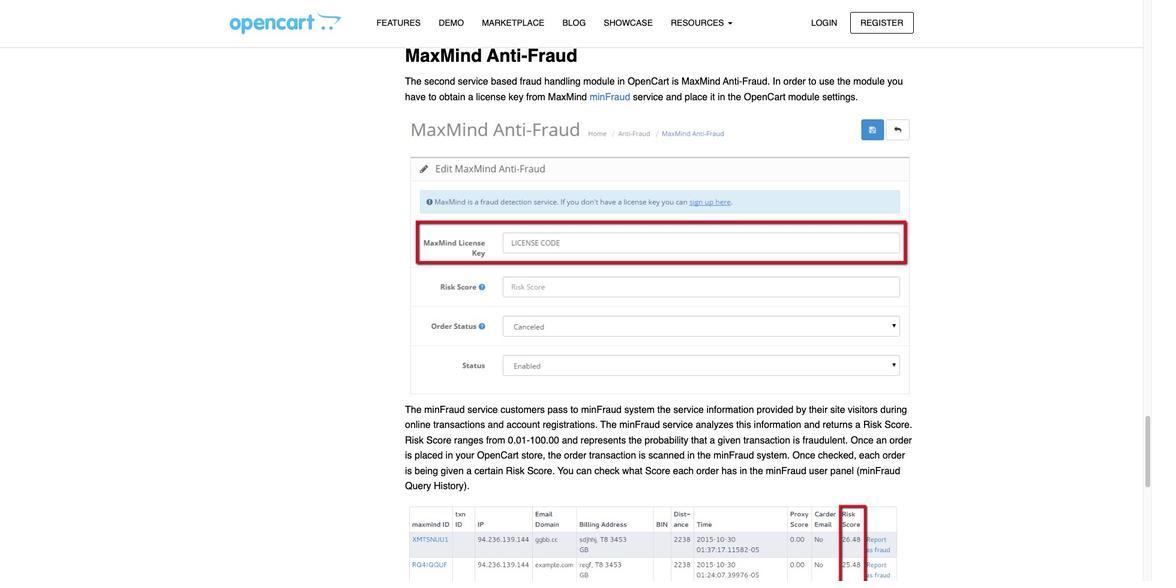 Task type: describe. For each thing, give the bounding box(es) containing it.
probability
[[645, 435, 689, 446]]

in down the that
[[688, 450, 695, 461]]

panel
[[831, 466, 854, 477]]

marketplace link
[[473, 13, 554, 34]]

an
[[877, 435, 887, 446]]

0 vertical spatial given
[[718, 435, 741, 446]]

the for the second service based fraud handling module in opencart is maxmind anti-fraud. in order to use the module you have to obtain a license key from maxmind
[[405, 76, 422, 87]]

0 horizontal spatial anti-
[[487, 45, 528, 66]]

fraudulent.
[[803, 435, 848, 446]]

0 vertical spatial transaction
[[744, 435, 791, 446]]

service up analyzes
[[674, 404, 704, 415]]

100.00
[[530, 435, 559, 446]]

checked,
[[818, 450, 857, 461]]

register link
[[851, 12, 914, 34]]

key
[[509, 92, 524, 102]]

based
[[491, 76, 517, 87]]

minfraud service and place it in the opencart module settings.
[[590, 92, 858, 102]]

0 vertical spatial each
[[859, 450, 880, 461]]

store,
[[522, 450, 546, 461]]

the down 100.00
[[548, 450, 562, 461]]

site
[[831, 404, 846, 415]]

order inside the second service based fraud handling module in opencart is maxmind anti-fraud. in order to use the module you have to obtain a license key from maxmind
[[784, 76, 806, 87]]

history).
[[434, 481, 470, 492]]

blog
[[563, 18, 586, 28]]

order right an
[[890, 435, 912, 446]]

0 horizontal spatial to
[[429, 92, 437, 102]]

settings.
[[823, 92, 858, 102]]

and left account
[[488, 420, 504, 430]]

and left place on the top right of the page
[[666, 92, 682, 102]]

check
[[595, 466, 620, 477]]

0 vertical spatial risk
[[864, 420, 882, 430]]

showcase
[[604, 18, 653, 28]]

0 vertical spatial maxmind
[[405, 45, 482, 66]]

you
[[558, 466, 574, 477]]

is inside the second service based fraud handling module in opencart is maxmind anti-fraud. in order to use the module you have to obtain a license key from maxmind
[[672, 76, 679, 87]]

the up what
[[629, 435, 642, 446]]

has
[[722, 466, 737, 477]]

in right it
[[718, 92, 725, 102]]

a right the that
[[710, 435, 715, 446]]

showcase link
[[595, 13, 662, 34]]

maxmind minfruad user panel image
[[405, 502, 914, 581]]

service up probability
[[663, 420, 693, 430]]

during
[[881, 404, 907, 415]]

2 horizontal spatial module
[[854, 76, 885, 87]]

1 horizontal spatial score
[[645, 466, 671, 477]]

represents
[[581, 435, 626, 446]]

1 vertical spatial given
[[441, 466, 464, 477]]

features
[[377, 18, 421, 28]]

blog link
[[554, 13, 595, 34]]

2 horizontal spatial opencart
[[744, 92, 786, 102]]

opencart inside the second service based fraud handling module in opencart is maxmind anti-fraud. in order to use the module you have to obtain a license key from maxmind
[[628, 76, 669, 87]]

transactions
[[433, 420, 485, 430]]

fraud
[[528, 45, 578, 66]]

0 horizontal spatial score
[[427, 435, 452, 446]]

to inside the minfraud service customers pass to minfraud system the service information provided by their site visitors during online transactions and account registrations. the minfraud service analyzes this information and returns a risk score. risk score ranges from 0.01-100.00 and represents the probability that a given transaction is fraudulent. once an order is placed in your opencart store, the order transaction is scanned in the minfraud system. once checked, each order is being given a certain risk score. you can check what score each order has in the minfraud user panel (minfraud query history).
[[571, 404, 579, 415]]

1 horizontal spatial module
[[788, 92, 820, 102]]

from inside the second service based fraud handling module in opencart is maxmind anti-fraud. in order to use the module you have to obtain a license key from maxmind
[[526, 92, 546, 102]]

0 vertical spatial information
[[707, 404, 754, 415]]

you
[[888, 76, 903, 87]]

login link
[[801, 12, 848, 34]]

maxmind anti-fraud
[[405, 45, 578, 66]]

1 vertical spatial transaction
[[589, 450, 636, 461]]

demo link
[[430, 13, 473, 34]]

resources
[[671, 18, 727, 28]]

second
[[424, 76, 455, 87]]

visitors
[[848, 404, 878, 415]]

is up what
[[639, 450, 646, 461]]

service inside the second service based fraud handling module in opencart is maxmind anti-fraud. in order to use the module you have to obtain a license key from maxmind
[[458, 76, 488, 87]]

scanned
[[649, 450, 685, 461]]

system
[[625, 404, 655, 415]]

0.01-
[[508, 435, 530, 446]]

returns
[[823, 420, 853, 430]]

a down the visitors
[[856, 420, 861, 430]]

in left your
[[446, 450, 453, 461]]

query
[[405, 481, 431, 492]]

their
[[809, 404, 828, 415]]

analyzes
[[696, 420, 734, 430]]

and down their
[[804, 420, 820, 430]]

anti-fraud ip general image
[[405, 0, 914, 30]]



Task type: vqa. For each thing, say whether or not it's contained in the screenshot.
remove
no



Task type: locate. For each thing, give the bounding box(es) containing it.
to down 'second'
[[429, 92, 437, 102]]

is left fraudulent.
[[793, 435, 800, 446]]

is left placed on the left of the page
[[405, 450, 412, 461]]

maxmind
[[405, 45, 482, 66], [682, 76, 721, 87], [548, 92, 587, 102]]

in up "minfraud" link
[[618, 76, 625, 87]]

each up (minfraud
[[859, 450, 880, 461]]

1 vertical spatial risk
[[405, 435, 424, 446]]

0 vertical spatial score
[[427, 435, 452, 446]]

opencart - open source shopping cart solution image
[[230, 13, 341, 34]]

0 vertical spatial anti-
[[487, 45, 528, 66]]

service
[[458, 76, 488, 87], [633, 92, 664, 102], [468, 404, 498, 415], [674, 404, 704, 415], [663, 420, 693, 430]]

marketplace
[[482, 18, 545, 28]]

registrations.
[[543, 420, 598, 430]]

risk down online
[[405, 435, 424, 446]]

in
[[618, 76, 625, 87], [718, 92, 725, 102], [446, 450, 453, 461], [688, 450, 695, 461], [740, 466, 747, 477]]

0 vertical spatial opencart
[[628, 76, 669, 87]]

features link
[[368, 13, 430, 34]]

0 horizontal spatial risk
[[405, 435, 424, 446]]

a
[[468, 92, 474, 102], [856, 420, 861, 430], [710, 435, 715, 446], [467, 466, 472, 477]]

module up "minfraud" link
[[584, 76, 615, 87]]

1 horizontal spatial maxmind
[[548, 92, 587, 102]]

1 vertical spatial once
[[793, 450, 816, 461]]

risk up an
[[864, 420, 882, 430]]

by
[[796, 404, 807, 415]]

2 vertical spatial opencart
[[477, 450, 519, 461]]

each down scanned on the right
[[673, 466, 694, 477]]

score.
[[885, 420, 913, 430], [527, 466, 555, 477]]

it
[[711, 92, 715, 102]]

2 horizontal spatial risk
[[864, 420, 882, 430]]

register
[[861, 18, 904, 27]]

from left 0.01-
[[486, 435, 506, 446]]

1 horizontal spatial anti-
[[723, 76, 743, 87]]

1 horizontal spatial transaction
[[744, 435, 791, 446]]

1 vertical spatial to
[[429, 92, 437, 102]]

login
[[811, 18, 838, 27]]

given up 'history).'
[[441, 466, 464, 477]]

service up license
[[458, 76, 488, 87]]

anti- up minfraud service and place it in the opencart module settings.
[[723, 76, 743, 87]]

user
[[809, 466, 828, 477]]

1 vertical spatial information
[[754, 420, 802, 430]]

the up have
[[405, 76, 422, 87]]

module
[[584, 76, 615, 87], [854, 76, 885, 87], [788, 92, 820, 102]]

1 horizontal spatial to
[[571, 404, 579, 415]]

fraud
[[520, 76, 542, 87]]

what
[[622, 466, 643, 477]]

each
[[859, 450, 880, 461], [673, 466, 694, 477]]

a inside the second service based fraud handling module in opencart is maxmind anti-fraud. in order to use the module you have to obtain a license key from maxmind
[[468, 92, 474, 102]]

handling
[[545, 76, 581, 87]]

to left use
[[809, 76, 817, 87]]

2 vertical spatial to
[[571, 404, 579, 415]]

can
[[577, 466, 592, 477]]

information down provided
[[754, 420, 802, 430]]

placed
[[415, 450, 443, 461]]

to up registrations.
[[571, 404, 579, 415]]

1 horizontal spatial opencart
[[628, 76, 669, 87]]

0 horizontal spatial given
[[441, 466, 464, 477]]

1 horizontal spatial from
[[526, 92, 546, 102]]

pass
[[548, 404, 568, 415]]

to
[[809, 76, 817, 87], [429, 92, 437, 102], [571, 404, 579, 415]]

is
[[672, 76, 679, 87], [793, 435, 800, 446], [405, 450, 412, 461], [639, 450, 646, 461], [405, 466, 412, 477]]

order
[[784, 76, 806, 87], [890, 435, 912, 446], [564, 450, 587, 461], [883, 450, 905, 461], [697, 466, 719, 477]]

your
[[456, 450, 475, 461]]

opencart
[[628, 76, 669, 87], [744, 92, 786, 102], [477, 450, 519, 461]]

is left being
[[405, 466, 412, 477]]

the for the minfraud service customers pass to minfraud system the service information provided by their site visitors during online transactions and account registrations. the minfraud service analyzes this information and returns a risk score. risk score ranges from 0.01-100.00 and represents the probability that a given transaction is fraudulent. once an order is placed in your opencart store, the order transaction is scanned in the minfraud system. once checked, each order is being given a certain risk score. you can check what score each order has in the minfraud user panel (minfraud query history).
[[405, 404, 422, 415]]

information
[[707, 404, 754, 415], [754, 420, 802, 430]]

customers
[[501, 404, 545, 415]]

have
[[405, 92, 426, 102]]

once
[[851, 435, 874, 446], [793, 450, 816, 461]]

resources link
[[662, 13, 742, 34]]

1 horizontal spatial risk
[[506, 466, 525, 477]]

in
[[773, 76, 781, 87]]

is up minfraud service and place it in the opencart module settings.
[[672, 76, 679, 87]]

the up represents
[[600, 420, 617, 430]]

module left you
[[854, 76, 885, 87]]

provided
[[757, 404, 794, 415]]

the minfraud service customers pass to minfraud system the service information provided by their site visitors during online transactions and account registrations. the minfraud service analyzes this information and returns a risk score. risk score ranges from 0.01-100.00 and represents the probability that a given transaction is fraudulent. once an order is placed in your opencart store, the order transaction is scanned in the minfraud system. once checked, each order is being given a certain risk score. you can check what score each order has in the minfraud user panel (minfraud query history).
[[405, 404, 913, 492]]

maxmind up place on the top right of the page
[[682, 76, 721, 87]]

use
[[819, 76, 835, 87]]

information up this
[[707, 404, 754, 415]]

and
[[666, 92, 682, 102], [488, 420, 504, 430], [804, 420, 820, 430], [562, 435, 578, 446]]

score
[[427, 435, 452, 446], [645, 466, 671, 477]]

certain
[[475, 466, 503, 477]]

minfraud
[[590, 92, 630, 102], [424, 404, 465, 415], [581, 404, 622, 415], [620, 420, 660, 430], [714, 450, 754, 461], [766, 466, 807, 477]]

module down use
[[788, 92, 820, 102]]

transaction up check
[[589, 450, 636, 461]]

from down fraud at left top
[[526, 92, 546, 102]]

anti-
[[487, 45, 528, 66], [723, 76, 743, 87]]

order up "can"
[[564, 450, 587, 461]]

1 horizontal spatial score.
[[885, 420, 913, 430]]

0 horizontal spatial each
[[673, 466, 694, 477]]

1 vertical spatial the
[[405, 404, 422, 415]]

score. down store,
[[527, 466, 555, 477]]

and down registrations.
[[562, 435, 578, 446]]

anti- inside the second service based fraud handling module in opencart is maxmind anti-fraud. in order to use the module you have to obtain a license key from maxmind
[[723, 76, 743, 87]]

0 horizontal spatial maxmind
[[405, 45, 482, 66]]

1 vertical spatial score
[[645, 466, 671, 477]]

from inside the minfraud service customers pass to minfraud system the service information provided by their site visitors during online transactions and account registrations. the minfraud service analyzes this information and returns a risk score. risk score ranges from 0.01-100.00 and represents the probability that a given transaction is fraudulent. once an order is placed in your opencart store, the order transaction is scanned in the minfraud system. once checked, each order is being given a certain risk score. you can check what score each order has in the minfraud user panel (minfraud query history).
[[486, 435, 506, 446]]

opencart up "minfraud" link
[[628, 76, 669, 87]]

the
[[838, 76, 851, 87], [728, 92, 741, 102], [658, 404, 671, 415], [629, 435, 642, 446], [548, 450, 562, 461], [698, 450, 711, 461], [750, 466, 763, 477]]

(minfraud
[[857, 466, 901, 477]]

risk
[[864, 420, 882, 430], [405, 435, 424, 446], [506, 466, 525, 477]]

transaction up system.
[[744, 435, 791, 446]]

from
[[526, 92, 546, 102], [486, 435, 506, 446]]

this
[[737, 420, 751, 430]]

the right it
[[728, 92, 741, 102]]

online
[[405, 420, 431, 430]]

once left an
[[851, 435, 874, 446]]

0 horizontal spatial once
[[793, 450, 816, 461]]

2 horizontal spatial to
[[809, 76, 817, 87]]

being
[[415, 466, 438, 477]]

1 vertical spatial opencart
[[744, 92, 786, 102]]

1 horizontal spatial given
[[718, 435, 741, 446]]

license
[[476, 92, 506, 102]]

demo
[[439, 18, 464, 28]]

given
[[718, 435, 741, 446], [441, 466, 464, 477]]

1 vertical spatial each
[[673, 466, 694, 477]]

the up the settings.
[[838, 76, 851, 87]]

order right in
[[784, 76, 806, 87]]

a right obtain
[[468, 92, 474, 102]]

opencart inside the minfraud service customers pass to minfraud system the service information provided by their site visitors during online transactions and account registrations. the minfraud service analyzes this information and returns a risk score. risk score ranges from 0.01-100.00 and represents the probability that a given transaction is fraudulent. once an order is placed in your opencart store, the order transaction is scanned in the minfraud system. once checked, each order is being given a certain risk score. you can check what score each order has in the minfraud user panel (minfraud query history).
[[477, 450, 519, 461]]

1 horizontal spatial once
[[851, 435, 874, 446]]

order down an
[[883, 450, 905, 461]]

the inside the second service based fraud handling module in opencart is maxmind anti-fraud. in order to use the module you have to obtain a license key from maxmind
[[838, 76, 851, 87]]

1 horizontal spatial each
[[859, 450, 880, 461]]

maxmind down handling
[[548, 92, 587, 102]]

score. down during
[[885, 420, 913, 430]]

given down this
[[718, 435, 741, 446]]

anti- up the based
[[487, 45, 528, 66]]

that
[[691, 435, 707, 446]]

order left has
[[697, 466, 719, 477]]

0 vertical spatial once
[[851, 435, 874, 446]]

0 horizontal spatial transaction
[[589, 450, 636, 461]]

place
[[685, 92, 708, 102]]

0 vertical spatial from
[[526, 92, 546, 102]]

a down your
[[467, 466, 472, 477]]

system.
[[757, 450, 790, 461]]

1 vertical spatial from
[[486, 435, 506, 446]]

the down the that
[[698, 450, 711, 461]]

0 vertical spatial the
[[405, 76, 422, 87]]

account
[[507, 420, 540, 430]]

0 horizontal spatial score.
[[527, 466, 555, 477]]

in inside the second service based fraud handling module in opencart is maxmind anti-fraud. in order to use the module you have to obtain a license key from maxmind
[[618, 76, 625, 87]]

1 vertical spatial score.
[[527, 466, 555, 477]]

0 horizontal spatial from
[[486, 435, 506, 446]]

2 vertical spatial the
[[600, 420, 617, 430]]

the inside the second service based fraud handling module in opencart is maxmind anti-fraud. in order to use the module you have to obtain a license key from maxmind
[[405, 76, 422, 87]]

2 vertical spatial risk
[[506, 466, 525, 477]]

0 horizontal spatial opencart
[[477, 450, 519, 461]]

score up placed on the left of the page
[[427, 435, 452, 446]]

service up the transactions
[[468, 404, 498, 415]]

fraud.
[[743, 76, 770, 87]]

risk down store,
[[506, 466, 525, 477]]

in right has
[[740, 466, 747, 477]]

the right 'system'
[[658, 404, 671, 415]]

2 vertical spatial maxmind
[[548, 92, 587, 102]]

opencart up certain
[[477, 450, 519, 461]]

0 horizontal spatial module
[[584, 76, 615, 87]]

1 vertical spatial anti-
[[723, 76, 743, 87]]

opencart down fraud.
[[744, 92, 786, 102]]

obtain
[[439, 92, 466, 102]]

2 horizontal spatial maxmind
[[682, 76, 721, 87]]

once up user
[[793, 450, 816, 461]]

service right "minfraud" link
[[633, 92, 664, 102]]

maxmind up 'second'
[[405, 45, 482, 66]]

the down system.
[[750, 466, 763, 477]]

the second service based fraud handling module in opencart is maxmind anti-fraud. in order to use the module you have to obtain a license key from maxmind
[[405, 76, 903, 102]]

0 vertical spatial to
[[809, 76, 817, 87]]

transaction
[[744, 435, 791, 446], [589, 450, 636, 461]]

the up online
[[405, 404, 422, 415]]

score down scanned on the right
[[645, 466, 671, 477]]

the
[[405, 76, 422, 87], [405, 404, 422, 415], [600, 420, 617, 430]]

0 vertical spatial score.
[[885, 420, 913, 430]]

ranges
[[454, 435, 484, 446]]

1 vertical spatial maxmind
[[682, 76, 721, 87]]

maxmind anti-fraud general image
[[405, 113, 914, 395]]

minfraud link
[[590, 92, 630, 102]]



